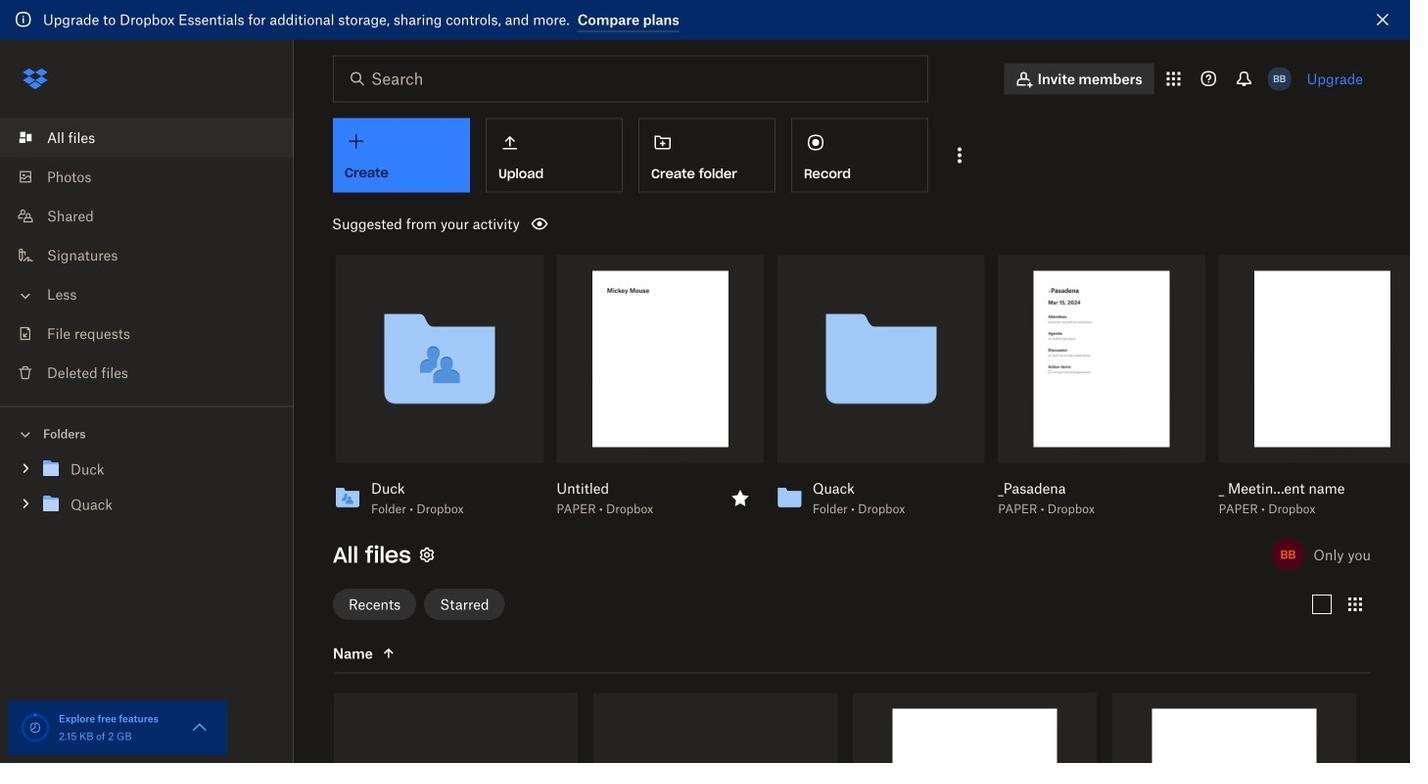 Task type: vqa. For each thing, say whether or not it's contained in the screenshot.
the 'Set' for Set a deadline
no



Task type: describe. For each thing, give the bounding box(es) containing it.
dropbox image
[[16, 59, 55, 98]]

quota usage image
[[20, 712, 51, 744]]

less image
[[16, 286, 35, 306]]

file, _ getting started with dropbox paper.paper row
[[853, 693, 1097, 763]]

folder settings image
[[415, 543, 439, 567]]



Task type: locate. For each thing, give the bounding box(es) containing it.
alert
[[0, 0, 1411, 40]]

list item
[[0, 118, 294, 157]]

quota usage progress bar
[[20, 712, 51, 744]]

file, _ meeting notes_ add an event name (1).paper row
[[1113, 693, 1357, 763]]

shared folder, duck row
[[334, 693, 578, 763]]

group
[[0, 448, 294, 537]]

folder, quack row
[[594, 693, 838, 763]]

list
[[0, 106, 294, 406]]

Search in folder "Dropbox" text field
[[371, 67, 888, 91]]



